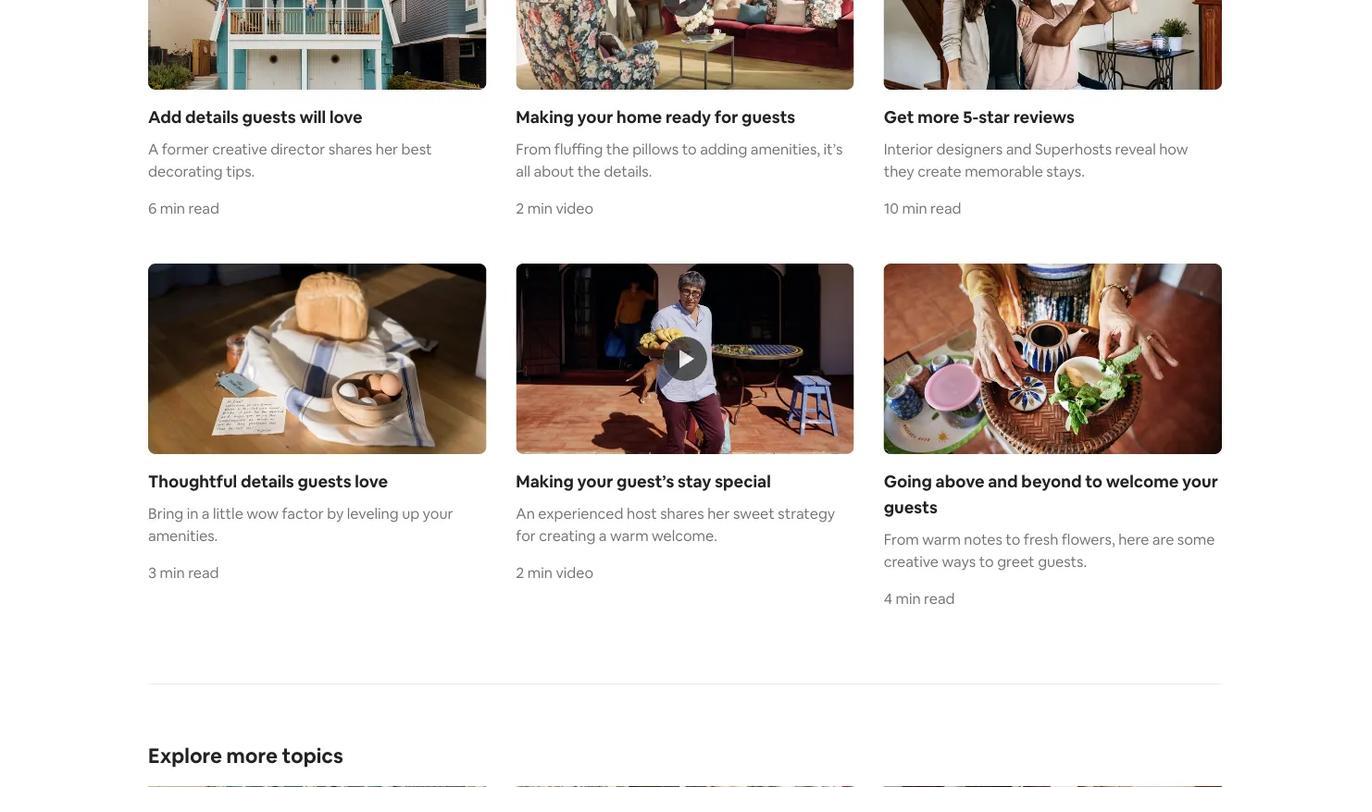 Task type: describe. For each thing, give the bounding box(es) containing it.
for inside an experienced host shares her sweet strategy for creating a warm welcome.
[[516, 527, 536, 546]]

designers
[[937, 140, 1003, 159]]

read for thoughtful
[[188, 564, 219, 583]]

welcome
[[1106, 472, 1179, 493]]

are
[[1153, 530, 1174, 549]]

tips.
[[226, 162, 255, 181]]

host
[[627, 504, 657, 523]]

6
[[148, 199, 157, 218]]

they
[[884, 162, 914, 181]]

beyond
[[1022, 472, 1082, 493]]

1 horizontal spatial the
[[606, 140, 629, 159]]

adding
[[700, 140, 747, 159]]

decorating
[[148, 162, 223, 181]]

guests up director
[[242, 107, 296, 129]]

an experienced host shares her sweet strategy for creating a warm welcome.
[[516, 504, 835, 546]]

from for making your home ready for guests
[[516, 140, 551, 159]]

explore more topics
[[148, 743, 343, 770]]

little
[[213, 504, 243, 523]]

5-
[[963, 107, 979, 129]]

all
[[516, 162, 531, 181]]

and for above
[[988, 472, 1018, 493]]

some
[[1178, 530, 1215, 549]]

2 for making your guest's stay special
[[516, 564, 524, 583]]

and for designers
[[1006, 140, 1032, 159]]

in
[[187, 504, 198, 523]]

create
[[918, 162, 962, 181]]

thoughtful details guests love
[[148, 472, 388, 493]]

sweet
[[733, 504, 775, 523]]

warm inside an experienced host shares her sweet strategy for creating a warm welcome.
[[610, 527, 649, 546]]

bring in a little wow factor by leveling up your amenities.
[[148, 504, 453, 546]]

amenities.
[[148, 527, 218, 546]]

min for get more 5-star reviews
[[902, 199, 927, 218]]

a former creative director shares her best decorating tips.
[[148, 140, 432, 181]]

star
[[979, 107, 1010, 129]]

making your home ready for guests
[[516, 107, 795, 129]]

1 vertical spatial love
[[355, 472, 388, 493]]

greet
[[997, 553, 1035, 572]]

more for get
[[918, 107, 960, 129]]

stays.
[[1047, 162, 1085, 181]]

about
[[534, 162, 574, 181]]

experienced
[[538, 504, 624, 523]]

add details guests will love
[[148, 107, 363, 129]]

creating
[[539, 527, 596, 546]]

notes
[[964, 530, 1003, 549]]

guest's
[[617, 472, 674, 493]]

making your guest's stay special
[[516, 472, 771, 493]]

guests up amenities, at the right top
[[742, 107, 795, 129]]

read for get
[[931, 199, 962, 218]]

to inside from fluffing the pillows to adding amenities, it's all about the details.
[[682, 140, 697, 159]]

more for explore
[[226, 743, 278, 770]]

from for going above and beyond to welcome your guests
[[884, 530, 919, 549]]

6 min read
[[148, 199, 219, 218]]

add
[[148, 107, 182, 129]]

your inside bring in a little wow factor by leveling up your amenities.
[[423, 504, 453, 523]]

3
[[148, 564, 156, 583]]

get
[[884, 107, 914, 129]]

0 horizontal spatial the
[[578, 162, 601, 181]]

superhosts
[[1035, 140, 1112, 159]]

2 min video for making your home ready for guests
[[516, 199, 594, 218]]

director
[[270, 140, 325, 159]]

will
[[299, 107, 326, 129]]

min for going above and beyond to welcome your guests
[[896, 590, 921, 609]]

making for making your home ready for guests
[[516, 107, 574, 129]]

to inside going above and beyond to welcome your guests
[[1085, 472, 1103, 493]]

stay
[[678, 472, 711, 493]]

0 vertical spatial love
[[329, 107, 363, 129]]

your up experienced
[[577, 472, 613, 493]]



Task type: vqa. For each thing, say whether or not it's contained in the screenshot.
middle saved
no



Task type: locate. For each thing, give the bounding box(es) containing it.
1 vertical spatial from
[[884, 530, 919, 549]]

read down create on the top right
[[931, 199, 962, 218]]

1 vertical spatial making
[[516, 472, 574, 493]]

guests down going
[[884, 497, 938, 519]]

and inside interior designers and superhosts reveal how they create memorable stays.
[[1006, 140, 1032, 159]]

for
[[715, 107, 738, 129], [516, 527, 536, 546]]

and right above at right bottom
[[988, 472, 1018, 493]]

interior
[[884, 140, 933, 159]]

min right 4
[[896, 590, 921, 609]]

0 vertical spatial more
[[918, 107, 960, 129]]

wow
[[247, 504, 279, 523]]

1 video from the top
[[556, 199, 594, 218]]

1 vertical spatial her
[[707, 504, 730, 523]]

0 vertical spatial from
[[516, 140, 551, 159]]

0 vertical spatial the
[[606, 140, 629, 159]]

2 2 min video from the top
[[516, 564, 594, 583]]

1 2 from the top
[[516, 199, 524, 218]]

0 horizontal spatial her
[[376, 140, 398, 159]]

for up adding
[[715, 107, 738, 129]]

1 horizontal spatial a
[[599, 527, 607, 546]]

making up fluffing
[[516, 107, 574, 129]]

more
[[918, 107, 960, 129], [226, 743, 278, 770]]

1 horizontal spatial creative
[[884, 553, 939, 572]]

1 horizontal spatial her
[[707, 504, 730, 523]]

to down ready at top
[[682, 140, 697, 159]]

her left best
[[376, 140, 398, 159]]

from fluffing the pillows to adding amenities, it's all about the details.
[[516, 140, 843, 181]]

fresh
[[1024, 530, 1059, 549]]

leveling
[[347, 504, 399, 523]]

creative up 4 min read
[[884, 553, 939, 572]]

guests
[[242, 107, 296, 129], [742, 107, 795, 129], [298, 472, 351, 493], [884, 497, 938, 519]]

2 min video down about
[[516, 199, 594, 218]]

0 vertical spatial making
[[516, 107, 574, 129]]

1 vertical spatial shares
[[660, 504, 704, 523]]

to right 'beyond'
[[1085, 472, 1103, 493]]

0 vertical spatial and
[[1006, 140, 1032, 159]]

love up leveling
[[355, 472, 388, 493]]

2 down 'all'
[[516, 199, 524, 218]]

2 making from the top
[[516, 472, 574, 493]]

shares up the "welcome."
[[660, 504, 704, 523]]

1 horizontal spatial more
[[918, 107, 960, 129]]

strategy
[[778, 504, 835, 523]]

min for making your guest's stay special
[[528, 564, 553, 583]]

home
[[617, 107, 662, 129]]

a inside an experienced host shares her sweet strategy for creating a warm welcome.
[[599, 527, 607, 546]]

details up former
[[185, 107, 239, 129]]

love
[[329, 107, 363, 129], [355, 472, 388, 493]]

shares
[[328, 140, 372, 159], [660, 504, 704, 523]]

details
[[185, 107, 239, 129], [241, 472, 294, 493]]

pillows
[[632, 140, 679, 159]]

thoughtful
[[148, 472, 237, 493]]

1 vertical spatial 2 min video
[[516, 564, 594, 583]]

a
[[148, 140, 159, 159]]

0 horizontal spatial a
[[202, 504, 210, 523]]

creative inside from warm notes to fresh flowers, here are some creative ways to greet guests.
[[884, 553, 939, 572]]

read for add
[[188, 199, 219, 218]]

video down creating
[[556, 564, 594, 583]]

1 horizontal spatial details
[[241, 472, 294, 493]]

your up some
[[1182, 472, 1218, 493]]

creative
[[212, 140, 267, 159], [884, 553, 939, 572]]

guests.
[[1038, 553, 1087, 572]]

details for add
[[185, 107, 239, 129]]

guests up by
[[298, 472, 351, 493]]

bring
[[148, 504, 183, 523]]

min
[[160, 199, 185, 218], [528, 199, 553, 218], [902, 199, 927, 218], [160, 564, 185, 583], [528, 564, 553, 583], [896, 590, 921, 609]]

from inside from fluffing the pillows to adding amenities, it's all about the details.
[[516, 140, 551, 159]]

to down notes
[[979, 553, 994, 572]]

1 vertical spatial and
[[988, 472, 1018, 493]]

to
[[682, 140, 697, 159], [1085, 472, 1103, 493], [1006, 530, 1021, 549], [979, 553, 994, 572]]

her inside a former creative director shares her best decorating tips.
[[376, 140, 398, 159]]

memorable
[[965, 162, 1043, 181]]

and inside going above and beyond to welcome your guests
[[988, 472, 1018, 493]]

0 horizontal spatial more
[[226, 743, 278, 770]]

3 min read
[[148, 564, 219, 583]]

shares inside an experienced host shares her sweet strategy for creating a warm welcome.
[[660, 504, 704, 523]]

1 horizontal spatial for
[[715, 107, 738, 129]]

amenities,
[[751, 140, 820, 159]]

1 horizontal spatial shares
[[660, 504, 704, 523]]

welcome.
[[652, 527, 717, 546]]

0 vertical spatial a
[[202, 504, 210, 523]]

2
[[516, 199, 524, 218], [516, 564, 524, 583]]

0 horizontal spatial shares
[[328, 140, 372, 159]]

0 horizontal spatial for
[[516, 527, 536, 546]]

the
[[606, 140, 629, 159], [578, 162, 601, 181]]

for down an
[[516, 527, 536, 546]]

a person arranges a tea tray with a teapot and fresh mint. image
[[884, 264, 1222, 455], [884, 264, 1222, 455]]

read down decorating
[[188, 199, 219, 218]]

going above and beyond to welcome your guests
[[884, 472, 1218, 519]]

your
[[577, 107, 613, 129], [577, 472, 613, 493], [1182, 472, 1218, 493], [423, 504, 453, 523]]

interior designers and superhosts reveal how they create memorable stays.
[[884, 140, 1188, 181]]

min for making your home ready for guests
[[528, 199, 553, 218]]

0 vertical spatial her
[[376, 140, 398, 159]]

1 horizontal spatial warm
[[922, 530, 961, 549]]

shares inside a former creative director shares her best decorating tips.
[[328, 140, 372, 159]]

factor
[[282, 504, 324, 523]]

her inside an experienced host shares her sweet strategy for creating a warm welcome.
[[707, 504, 730, 523]]

4
[[884, 590, 892, 609]]

guests inside going above and beyond to welcome your guests
[[884, 497, 938, 519]]

0 horizontal spatial creative
[[212, 140, 267, 159]]

more left topics
[[226, 743, 278, 770]]

a inside bring in a little wow factor by leveling up your amenities.
[[202, 504, 210, 523]]

2 for making your home ready for guests
[[516, 199, 524, 218]]

video
[[556, 199, 594, 218], [556, 564, 594, 583]]

a right in
[[202, 504, 210, 523]]

here
[[1119, 530, 1149, 549]]

going
[[884, 472, 932, 493]]

an
[[516, 504, 535, 523]]

by
[[327, 504, 344, 523]]

shares right director
[[328, 140, 372, 159]]

special
[[715, 472, 771, 493]]

10
[[884, 199, 899, 218]]

0 vertical spatial shares
[[328, 140, 372, 159]]

your up fluffing
[[577, 107, 613, 129]]

best
[[401, 140, 432, 159]]

above
[[936, 472, 985, 493]]

0 horizontal spatial from
[[516, 140, 551, 159]]

it's
[[824, 140, 843, 159]]

1 vertical spatial video
[[556, 564, 594, 583]]

0 vertical spatial for
[[715, 107, 738, 129]]

and
[[1006, 140, 1032, 159], [988, 472, 1018, 493]]

1 vertical spatial creative
[[884, 553, 939, 572]]

how
[[1159, 140, 1188, 159]]

2 video from the top
[[556, 564, 594, 583]]

min for add details guests will love
[[160, 199, 185, 218]]

get more 5-star reviews
[[884, 107, 1075, 129]]

0 vertical spatial 2 min video
[[516, 199, 594, 218]]

a loaf of bread, eggs, and keys are on a table next to a handwritten note. image
[[148, 264, 486, 455], [148, 264, 486, 455]]

video for home
[[556, 199, 594, 218]]

4 min read
[[884, 590, 955, 609]]

min right 10
[[902, 199, 927, 218]]

love right will
[[329, 107, 363, 129]]

1 vertical spatial more
[[226, 743, 278, 770]]

1 horizontal spatial from
[[884, 530, 919, 549]]

from
[[516, 140, 551, 159], [884, 530, 919, 549]]

former
[[162, 140, 209, 159]]

1 making from the top
[[516, 107, 574, 129]]

creative up tips.
[[212, 140, 267, 159]]

0 vertical spatial creative
[[212, 140, 267, 159]]

1 vertical spatial the
[[578, 162, 601, 181]]

2 2 from the top
[[516, 564, 524, 583]]

from down going
[[884, 530, 919, 549]]

up
[[402, 504, 420, 523]]

the down fluffing
[[578, 162, 601, 181]]

min right the 3 on the left of page
[[160, 564, 185, 583]]

0 vertical spatial details
[[185, 107, 239, 129]]

reveal
[[1115, 140, 1156, 159]]

0 vertical spatial video
[[556, 199, 594, 218]]

2 min video for making your guest's stay special
[[516, 564, 594, 583]]

more left 5-
[[918, 107, 960, 129]]

min right 6
[[160, 199, 185, 218]]

making up an
[[516, 472, 574, 493]]

warm inside from warm notes to fresh flowers, here are some creative ways to greet guests.
[[922, 530, 961, 549]]

a man walks outside holding a platter full of fruit. image
[[516, 264, 854, 455], [516, 264, 854, 455]]

warm
[[610, 527, 649, 546], [922, 530, 961, 549]]

warm down host on the bottom left of page
[[610, 527, 649, 546]]

details.
[[604, 162, 652, 181]]

0 horizontal spatial warm
[[610, 527, 649, 546]]

1 vertical spatial details
[[241, 472, 294, 493]]

her left sweet
[[707, 504, 730, 523]]

making
[[516, 107, 574, 129], [516, 472, 574, 493]]

topics
[[282, 743, 343, 770]]

reviews
[[1014, 107, 1075, 129]]

her
[[376, 140, 398, 159], [707, 504, 730, 523]]

explore
[[148, 743, 222, 770]]

0 horizontal spatial details
[[185, 107, 239, 129]]

from inside from warm notes to fresh flowers, here are some creative ways to greet guests.
[[884, 530, 919, 549]]

2 down an
[[516, 564, 524, 583]]

your right up
[[423, 504, 453, 523]]

the up details. in the left top of the page
[[606, 140, 629, 159]]

from up 'all'
[[516, 140, 551, 159]]

0 vertical spatial 2
[[516, 199, 524, 218]]

a down experienced
[[599, 527, 607, 546]]

flowers,
[[1062, 530, 1115, 549]]

read for going
[[924, 590, 955, 609]]

1 vertical spatial for
[[516, 527, 536, 546]]

and up memorable
[[1006, 140, 1032, 159]]

warm up ways
[[922, 530, 961, 549]]

1 2 min video from the top
[[516, 199, 594, 218]]

video for guest's
[[556, 564, 594, 583]]

10 min read
[[884, 199, 962, 218]]

min down about
[[528, 199, 553, 218]]

ready
[[666, 107, 711, 129]]

read down amenities. in the left bottom of the page
[[188, 564, 219, 583]]

creative inside a former creative director shares her best decorating tips.
[[212, 140, 267, 159]]

min down creating
[[528, 564, 553, 583]]

2 min video down creating
[[516, 564, 594, 583]]

1 vertical spatial 2
[[516, 564, 524, 583]]

to up greet
[[1006, 530, 1021, 549]]

fluffing
[[554, 140, 603, 159]]

ways
[[942, 553, 976, 572]]

details for thoughtful
[[241, 472, 294, 493]]

2 min video
[[516, 199, 594, 218], [516, 564, 594, 583]]

read down ways
[[924, 590, 955, 609]]

1 vertical spatial a
[[599, 527, 607, 546]]

a
[[202, 504, 210, 523], [599, 527, 607, 546]]

video down about
[[556, 199, 594, 218]]

details up wow
[[241, 472, 294, 493]]

your inside going above and beyond to welcome your guests
[[1182, 472, 1218, 493]]

making for making your guest's stay special
[[516, 472, 574, 493]]

min for thoughtful details guests love
[[160, 564, 185, 583]]

from warm notes to fresh flowers, here are some creative ways to greet guests.
[[884, 530, 1215, 572]]



